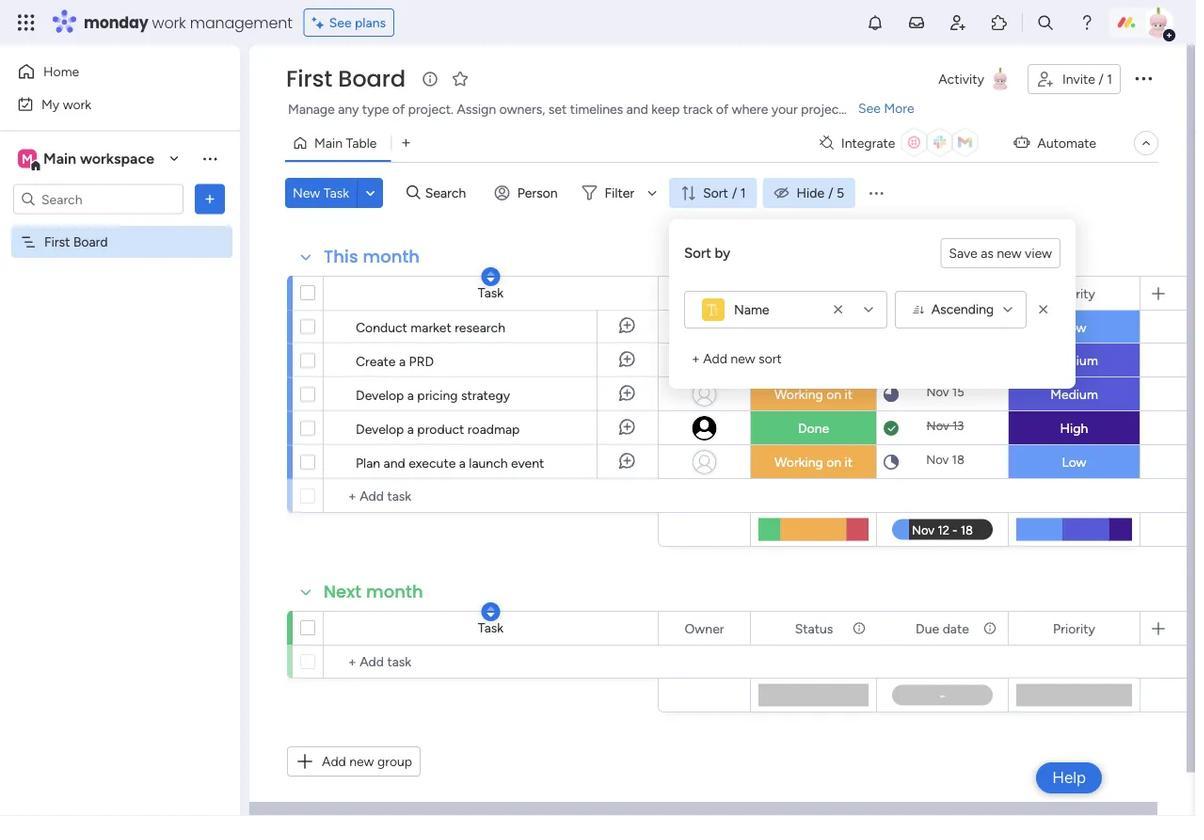 Task type: locate. For each thing, give the bounding box(es) containing it.
a
[[399, 353, 406, 369], [408, 387, 414, 403], [408, 421, 414, 437], [459, 455, 466, 471]]

task inside new task button
[[324, 185, 349, 201]]

1 vertical spatial priority
[[1054, 621, 1096, 637]]

working on it up sort
[[775, 320, 853, 336]]

1 of from the left
[[393, 101, 405, 117]]

/ right invite
[[1099, 71, 1104, 87]]

priority for second priority field from the top of the page
[[1054, 621, 1096, 637]]

1 vertical spatial new
[[731, 351, 756, 367]]

main right workspace image
[[43, 150, 76, 168]]

1 horizontal spatial first
[[286, 63, 333, 95]]

1 owner field from the top
[[680, 283, 729, 304]]

1 vertical spatial sort
[[685, 245, 712, 262]]

1 vertical spatial 1
[[741, 185, 746, 201]]

2 vertical spatial task
[[478, 620, 504, 636]]

sort
[[759, 351, 782, 367]]

2 priority from the top
[[1054, 621, 1096, 637]]

menu image
[[867, 184, 886, 202]]

1 left hide in the right top of the page
[[741, 185, 746, 201]]

next month
[[324, 580, 423, 604]]

1 + add task text field from the top
[[333, 485, 650, 508]]

1 horizontal spatial board
[[338, 63, 406, 95]]

see left plans
[[329, 15, 352, 31]]

1 it from the top
[[845, 320, 853, 336]]

0 vertical spatial due date
[[916, 285, 970, 301]]

show board description image
[[419, 70, 442, 89]]

nov for nov 18
[[927, 452, 950, 468]]

first board up any
[[286, 63, 406, 95]]

on up done
[[827, 387, 842, 403]]

4 nov from the top
[[927, 452, 950, 468]]

nov for nov 15
[[927, 385, 950, 400]]

on
[[827, 320, 842, 336], [827, 387, 842, 403], [827, 454, 842, 470]]

0 vertical spatial + add task text field
[[333, 485, 650, 508]]

task
[[324, 185, 349, 201], [478, 285, 504, 301], [478, 620, 504, 636]]

1 horizontal spatial column information image
[[983, 286, 998, 301]]

new right "as"
[[998, 245, 1022, 261]]

2 vertical spatial it
[[845, 454, 853, 470]]

0 vertical spatial due
[[916, 285, 940, 301]]

owner for next month
[[685, 621, 725, 637]]

develop
[[356, 387, 404, 403], [356, 421, 404, 437]]

Due date field
[[912, 283, 975, 304], [912, 618, 975, 639]]

main inside "workspace selection" element
[[43, 150, 76, 168]]

main
[[315, 135, 343, 151], [43, 150, 76, 168]]

board
[[338, 63, 406, 95], [73, 234, 108, 250]]

new task
[[293, 185, 349, 201]]

main workspace
[[43, 150, 154, 168]]

set
[[549, 101, 567, 117]]

0 vertical spatial add
[[704, 351, 728, 367]]

work right monday
[[152, 12, 186, 33]]

1 horizontal spatial /
[[829, 185, 834, 201]]

done
[[798, 420, 830, 436]]

work inside button
[[63, 96, 91, 112]]

event
[[511, 455, 545, 471]]

2 vertical spatial new
[[350, 754, 374, 770]]

see inside 'button'
[[329, 15, 352, 31]]

2 owner field from the top
[[680, 618, 729, 639]]

on left the v2 overdue deadline image
[[827, 320, 842, 336]]

date
[[943, 285, 970, 301], [943, 621, 970, 637]]

3 working from the top
[[775, 454, 824, 470]]

it
[[845, 320, 853, 336], [845, 387, 853, 403], [845, 454, 853, 470]]

sort desc image
[[487, 270, 495, 283], [487, 606, 495, 619]]

1 vertical spatial it
[[845, 387, 853, 403]]

roadmap
[[468, 421, 520, 437]]

options image down workspace options 'image' on the left of page
[[201, 190, 219, 209]]

1 vertical spatial first board
[[44, 234, 108, 250]]

1 nov from the top
[[927, 318, 950, 333]]

0 vertical spatial owner
[[685, 285, 725, 301]]

working on it down done
[[775, 454, 853, 470]]

First Board field
[[282, 63, 411, 95]]

owners,
[[500, 101, 546, 117]]

1 vertical spatial month
[[366, 580, 423, 604]]

add right +
[[704, 351, 728, 367]]

a left the 'launch'
[[459, 455, 466, 471]]

1 right invite
[[1108, 71, 1113, 87]]

0 vertical spatial medium
[[1051, 353, 1099, 369]]

2 nov from the top
[[927, 385, 950, 400]]

medium up high
[[1051, 387, 1099, 403]]

see
[[329, 15, 352, 31], [859, 100, 881, 116]]

+ add new sort
[[692, 351, 782, 367]]

0 vertical spatial status
[[795, 285, 834, 301]]

conduct
[[356, 319, 408, 335]]

plan and execute a launch event
[[356, 455, 545, 471]]

2 vertical spatial on
[[827, 454, 842, 470]]

1 horizontal spatial 1
[[1108, 71, 1113, 87]]

working up done
[[775, 387, 824, 403]]

Priority field
[[1049, 283, 1101, 304], [1049, 618, 1101, 639]]

0 vertical spatial develop
[[356, 387, 404, 403]]

+ Add task text field
[[333, 485, 650, 508], [333, 651, 650, 673]]

inbox image
[[908, 13, 927, 32]]

hide
[[797, 185, 825, 201]]

medium
[[1051, 353, 1099, 369], [1051, 387, 1099, 403]]

first board down the search in workspace field
[[44, 234, 108, 250]]

Search field
[[421, 180, 477, 206]]

2 horizontal spatial new
[[998, 245, 1022, 261]]

0 horizontal spatial work
[[63, 96, 91, 112]]

v2 done deadline image
[[884, 420, 899, 437]]

1 vertical spatial date
[[943, 621, 970, 637]]

1
[[1108, 71, 1113, 87], [741, 185, 746, 201]]

prd
[[409, 353, 434, 369]]

on down done
[[827, 454, 842, 470]]

1 vertical spatial due
[[916, 621, 940, 637]]

1 vertical spatial develop
[[356, 421, 404, 437]]

stands.
[[848, 101, 889, 117]]

task for next month
[[478, 620, 504, 636]]

timelines
[[570, 101, 624, 117]]

1 vertical spatial see
[[859, 100, 881, 116]]

main left table
[[315, 135, 343, 151]]

1 vertical spatial and
[[384, 455, 406, 471]]

nov
[[927, 318, 950, 333], [927, 385, 950, 400], [927, 419, 950, 434], [927, 452, 950, 468]]

add left group at the left bottom of page
[[322, 754, 346, 770]]

new inside + add new sort button
[[731, 351, 756, 367]]

0 horizontal spatial options image
[[201, 190, 219, 209]]

apps image
[[991, 13, 1010, 32]]

options image
[[1133, 67, 1155, 89], [201, 190, 219, 209]]

1 sort desc image from the top
[[487, 270, 495, 283]]

1 vertical spatial board
[[73, 234, 108, 250]]

0 vertical spatial priority
[[1054, 285, 1096, 301]]

1 vertical spatial medium
[[1051, 387, 1099, 403]]

2 sort desc image from the top
[[487, 606, 495, 619]]

0 vertical spatial first board
[[286, 63, 406, 95]]

nov left 15 at the right of page
[[927, 385, 950, 400]]

2 horizontal spatial /
[[1099, 71, 1104, 87]]

a left product at the left of the page
[[408, 421, 414, 437]]

1 vertical spatial priority field
[[1049, 618, 1101, 639]]

main inside main table button
[[315, 135, 343, 151]]

/ left hide in the right top of the page
[[732, 185, 738, 201]]

working up sort
[[775, 320, 824, 336]]

1 vertical spatial sort desc image
[[487, 606, 495, 619]]

and left keep
[[627, 101, 649, 117]]

a left prd
[[399, 353, 406, 369]]

1 horizontal spatial and
[[627, 101, 649, 117]]

Status field
[[791, 283, 838, 304], [791, 618, 838, 639]]

1 vertical spatial column information image
[[852, 621, 867, 636]]

help
[[1053, 768, 1087, 788]]

first
[[286, 63, 333, 95], [44, 234, 70, 250]]

1 horizontal spatial work
[[152, 12, 186, 33]]

0 vertical spatial working on it
[[775, 320, 853, 336]]

3 nov from the top
[[927, 419, 950, 434]]

0 vertical spatial status field
[[791, 283, 838, 304]]

your
[[772, 101, 798, 117]]

1 vertical spatial due date
[[916, 621, 970, 637]]

my work
[[41, 96, 91, 112]]

see inside 'link'
[[859, 100, 881, 116]]

add inside "button"
[[322, 754, 346, 770]]

search everything image
[[1037, 13, 1056, 32]]

3 it from the top
[[845, 454, 853, 470]]

project.
[[408, 101, 454, 117]]

1 horizontal spatial add
[[704, 351, 728, 367]]

workspace selection element
[[18, 147, 157, 172]]

0 vertical spatial working
[[775, 320, 824, 336]]

2 status field from the top
[[791, 618, 838, 639]]

0 horizontal spatial board
[[73, 234, 108, 250]]

first up manage
[[286, 63, 333, 95]]

1 vertical spatial working on it
[[775, 387, 853, 403]]

low
[[1063, 320, 1087, 336], [1063, 454, 1087, 470]]

1 vertical spatial working
[[775, 387, 824, 403]]

0 vertical spatial column information image
[[852, 286, 867, 301]]

work for my
[[63, 96, 91, 112]]

new
[[998, 245, 1022, 261], [731, 351, 756, 367], [350, 754, 374, 770]]

0 vertical spatial due date field
[[912, 283, 975, 304]]

and right plan
[[384, 455, 406, 471]]

0 horizontal spatial new
[[350, 754, 374, 770]]

ruby anderson image
[[1144, 8, 1174, 38]]

1 vertical spatial + add task text field
[[333, 651, 650, 673]]

0 vertical spatial priority field
[[1049, 283, 1101, 304]]

develop up plan
[[356, 421, 404, 437]]

column information image
[[852, 286, 867, 301], [983, 621, 998, 636]]

new for view
[[998, 245, 1022, 261]]

0 vertical spatial task
[[324, 185, 349, 201]]

0 vertical spatial it
[[845, 320, 853, 336]]

add new group
[[322, 754, 413, 770]]

v2 sort ascending image
[[913, 303, 924, 317]]

priority for first priority field from the top
[[1054, 285, 1096, 301]]

1 status from the top
[[795, 285, 834, 301]]

strategy
[[461, 387, 510, 403]]

activity button
[[932, 64, 1021, 94]]

first board list box
[[0, 222, 240, 512]]

0 vertical spatial options image
[[1133, 67, 1155, 89]]

v2 search image
[[407, 182, 421, 204]]

0 vertical spatial see
[[329, 15, 352, 31]]

0 horizontal spatial 1
[[741, 185, 746, 201]]

2 date from the top
[[943, 621, 970, 637]]

new inside save as new view button
[[998, 245, 1022, 261]]

1 vertical spatial on
[[827, 387, 842, 403]]

owner field for this month
[[680, 283, 729, 304]]

2 on from the top
[[827, 387, 842, 403]]

new left sort
[[731, 351, 756, 367]]

1 vertical spatial owner field
[[680, 618, 729, 639]]

1 low from the top
[[1063, 320, 1087, 336]]

medium down remove sort image
[[1051, 353, 1099, 369]]

month inside next month field
[[366, 580, 423, 604]]

workspace
[[80, 150, 154, 168]]

1 horizontal spatial new
[[731, 351, 756, 367]]

board up type at the top
[[338, 63, 406, 95]]

1 vertical spatial status
[[795, 621, 834, 637]]

1 horizontal spatial of
[[717, 101, 729, 117]]

add
[[704, 351, 728, 367], [322, 754, 346, 770]]

main table
[[315, 135, 377, 151]]

1 horizontal spatial main
[[315, 135, 343, 151]]

/ inside button
[[1099, 71, 1104, 87]]

0 vertical spatial month
[[363, 245, 420, 269]]

develop down create
[[356, 387, 404, 403]]

working down done
[[775, 454, 824, 470]]

any
[[338, 101, 359, 117]]

0 horizontal spatial add
[[322, 754, 346, 770]]

1 vertical spatial task
[[478, 285, 504, 301]]

new left group at the left bottom of page
[[350, 754, 374, 770]]

2 low from the top
[[1063, 454, 1087, 470]]

2 due date field from the top
[[912, 618, 975, 639]]

working on it up done
[[775, 387, 853, 403]]

1 vertical spatial work
[[63, 96, 91, 112]]

and
[[627, 101, 649, 117], [384, 455, 406, 471]]

Search in workspace field
[[40, 188, 157, 210]]

nov for nov 12
[[927, 318, 950, 333]]

1 owner from the top
[[685, 285, 725, 301]]

1 due from the top
[[916, 285, 940, 301]]

see for see more
[[859, 100, 881, 116]]

new
[[293, 185, 320, 201]]

status
[[795, 285, 834, 301], [795, 621, 834, 637]]

2 due from the top
[[916, 621, 940, 637]]

develop for develop a pricing strategy
[[356, 387, 404, 403]]

nov left '12'
[[927, 318, 950, 333]]

2 owner from the top
[[685, 621, 725, 637]]

develop for develop a product roadmap
[[356, 421, 404, 437]]

new for sort
[[731, 351, 756, 367]]

column information image
[[983, 286, 998, 301], [852, 621, 867, 636]]

sort left the by
[[685, 245, 712, 262]]

0 horizontal spatial of
[[393, 101, 405, 117]]

0 vertical spatial date
[[943, 285, 970, 301]]

person
[[518, 185, 558, 201]]

invite
[[1063, 71, 1096, 87]]

1 priority from the top
[[1054, 285, 1096, 301]]

invite members image
[[949, 13, 968, 32]]

1 on from the top
[[827, 320, 842, 336]]

see for see plans
[[329, 15, 352, 31]]

1 priority field from the top
[[1049, 283, 1101, 304]]

type
[[362, 101, 389, 117]]

sort for sort by
[[685, 245, 712, 262]]

1 inside button
[[1108, 71, 1113, 87]]

/
[[1099, 71, 1104, 87], [732, 185, 738, 201], [829, 185, 834, 201]]

execute
[[409, 455, 456, 471]]

0 vertical spatial sort
[[704, 185, 729, 201]]

month inside the this month field
[[363, 245, 420, 269]]

a for pricing
[[408, 387, 414, 403]]

1 horizontal spatial column information image
[[983, 621, 998, 636]]

of right track
[[717, 101, 729, 117]]

2 due date from the top
[[916, 621, 970, 637]]

0 horizontal spatial first board
[[44, 234, 108, 250]]

workspace image
[[18, 148, 37, 169]]

nov left 13 on the bottom of page
[[927, 419, 950, 434]]

management
[[190, 12, 293, 33]]

see left the more
[[859, 100, 881, 116]]

2 develop from the top
[[356, 421, 404, 437]]

0 horizontal spatial see
[[329, 15, 352, 31]]

first down the search in workspace field
[[44, 234, 70, 250]]

option
[[0, 225, 240, 229]]

plans
[[355, 15, 386, 31]]

board inside list box
[[73, 234, 108, 250]]

2 vertical spatial working
[[775, 454, 824, 470]]

a left pricing
[[408, 387, 414, 403]]

working
[[775, 320, 824, 336], [775, 387, 824, 403], [775, 454, 824, 470]]

2 vertical spatial working on it
[[775, 454, 853, 470]]

see more
[[859, 100, 915, 116]]

of
[[393, 101, 405, 117], [717, 101, 729, 117]]

0 horizontal spatial and
[[384, 455, 406, 471]]

month right this
[[363, 245, 420, 269]]

a for product
[[408, 421, 414, 437]]

1 vertical spatial owner
[[685, 621, 725, 637]]

0 vertical spatial on
[[827, 320, 842, 336]]

0 vertical spatial owner field
[[680, 283, 729, 304]]

assign
[[457, 101, 496, 117]]

develop a pricing strategy
[[356, 387, 510, 403]]

1 develop from the top
[[356, 387, 404, 403]]

0 vertical spatial sort desc image
[[487, 270, 495, 283]]

nov left '18'
[[927, 452, 950, 468]]

of right type at the top
[[393, 101, 405, 117]]

2 working on it from the top
[[775, 387, 853, 403]]

Owner field
[[680, 283, 729, 304], [680, 618, 729, 639]]

board down the search in workspace field
[[73, 234, 108, 250]]

1 vertical spatial options image
[[201, 190, 219, 209]]

sort
[[704, 185, 729, 201], [685, 245, 712, 262]]

1 vertical spatial due date field
[[912, 618, 975, 639]]

add view image
[[402, 136, 410, 150]]

task for this month
[[478, 285, 504, 301]]

sort up the by
[[704, 185, 729, 201]]

work right my
[[63, 96, 91, 112]]

5
[[837, 185, 845, 201]]

due date
[[916, 285, 970, 301], [916, 621, 970, 637]]

nov for nov 13
[[927, 419, 950, 434]]

0 horizontal spatial /
[[732, 185, 738, 201]]

0 vertical spatial low
[[1063, 320, 1087, 336]]

1 vertical spatial first
[[44, 234, 70, 250]]

/ left '5'
[[829, 185, 834, 201]]

options image right invite / 1
[[1133, 67, 1155, 89]]

0 horizontal spatial first
[[44, 234, 70, 250]]

month right the next
[[366, 580, 423, 604]]

1 vertical spatial low
[[1063, 454, 1087, 470]]

0 horizontal spatial column information image
[[852, 621, 867, 636]]

1 status field from the top
[[791, 283, 838, 304]]

1 vertical spatial status field
[[791, 618, 838, 639]]



Task type: vqa. For each thing, say whether or not it's contained in the screenshot.
See plans icon
no



Task type: describe. For each thing, give the bounding box(es) containing it.
sort / 1
[[704, 185, 746, 201]]

high
[[1061, 420, 1089, 436]]

workspace options image
[[201, 149, 219, 168]]

plan
[[356, 455, 381, 471]]

1 horizontal spatial first board
[[286, 63, 406, 95]]

Next month field
[[319, 580, 428, 605]]

month for next month
[[366, 580, 423, 604]]

where
[[732, 101, 769, 117]]

sort for sort / 1
[[704, 185, 729, 201]]

angle down image
[[366, 186, 375, 200]]

1 due date field from the top
[[912, 283, 975, 304]]

this month
[[324, 245, 420, 269]]

12
[[953, 318, 965, 333]]

work for monday
[[152, 12, 186, 33]]

monday work management
[[84, 12, 293, 33]]

collapse board header image
[[1139, 136, 1155, 151]]

this
[[324, 245, 358, 269]]

create a prd
[[356, 353, 434, 369]]

1 medium from the top
[[1051, 353, 1099, 369]]

name
[[735, 302, 770, 318]]

market
[[411, 319, 452, 335]]

0 horizontal spatial column information image
[[852, 286, 867, 301]]

as
[[981, 245, 994, 261]]

help button
[[1037, 763, 1103, 794]]

by
[[715, 245, 731, 262]]

automate
[[1038, 135, 1097, 151]]

project
[[802, 101, 844, 117]]

save as new view
[[950, 245, 1053, 261]]

see plans
[[329, 15, 386, 31]]

1 horizontal spatial options image
[[1133, 67, 1155, 89]]

autopilot image
[[1015, 130, 1031, 154]]

v2 overdue deadline image
[[884, 319, 899, 337]]

nov 18
[[927, 452, 965, 468]]

a for prd
[[399, 353, 406, 369]]

2 + add task text field from the top
[[333, 651, 650, 673]]

my
[[41, 96, 60, 112]]

invite / 1
[[1063, 71, 1113, 87]]

add new group button
[[287, 747, 421, 777]]

0 vertical spatial and
[[627, 101, 649, 117]]

home button
[[11, 57, 202, 87]]

pricing
[[418, 387, 458, 403]]

1 working from the top
[[775, 320, 824, 336]]

new inside add new group "button"
[[350, 754, 374, 770]]

select product image
[[17, 13, 36, 32]]

0 vertical spatial first
[[286, 63, 333, 95]]

owner field for next month
[[680, 618, 729, 639]]

new task button
[[285, 178, 357, 208]]

2 priority field from the top
[[1049, 618, 1101, 639]]

see plans button
[[304, 8, 395, 37]]

save as new view button
[[941, 238, 1061, 268]]

nov 15
[[927, 385, 965, 400]]

2 it from the top
[[845, 387, 853, 403]]

save
[[950, 245, 978, 261]]

first board inside list box
[[44, 234, 108, 250]]

1 for sort / 1
[[741, 185, 746, 201]]

arrow down image
[[641, 182, 664, 204]]

notifications image
[[866, 13, 885, 32]]

person button
[[488, 178, 569, 208]]

dapulse integrations image
[[820, 136, 834, 150]]

research
[[455, 319, 506, 335]]

add to favorites image
[[451, 69, 470, 88]]

monday
[[84, 12, 148, 33]]

develop a product roadmap
[[356, 421, 520, 437]]

home
[[43, 64, 79, 80]]

main for main table
[[315, 135, 343, 151]]

1 due date from the top
[[916, 285, 970, 301]]

product
[[418, 421, 465, 437]]

2 status from the top
[[795, 621, 834, 637]]

main table button
[[285, 128, 391, 158]]

/ for invite
[[1099, 71, 1104, 87]]

13
[[953, 419, 965, 434]]

0 vertical spatial board
[[338, 63, 406, 95]]

help image
[[1078, 13, 1097, 32]]

filter
[[605, 185, 635, 201]]

add inside button
[[704, 351, 728, 367]]

more
[[885, 100, 915, 116]]

next
[[324, 580, 362, 604]]

activity
[[939, 71, 985, 87]]

2 of from the left
[[717, 101, 729, 117]]

This month field
[[319, 245, 425, 269]]

view
[[1026, 245, 1053, 261]]

create
[[356, 353, 396, 369]]

month for this month
[[363, 245, 420, 269]]

3 working on it from the top
[[775, 454, 853, 470]]

first inside list box
[[44, 234, 70, 250]]

3 on from the top
[[827, 454, 842, 470]]

2 working from the top
[[775, 387, 824, 403]]

nov 13
[[927, 419, 965, 434]]

sort by
[[685, 245, 731, 262]]

1 vertical spatial column information image
[[983, 621, 998, 636]]

launch
[[469, 455, 508, 471]]

m
[[22, 151, 33, 167]]

18
[[953, 452, 965, 468]]

manage any type of project. assign owners, set timelines and keep track of where your project stands.
[[288, 101, 889, 117]]

hide / 5
[[797, 185, 845, 201]]

invite / 1 button
[[1028, 64, 1122, 94]]

1 for invite / 1
[[1108, 71, 1113, 87]]

0 vertical spatial column information image
[[983, 286, 998, 301]]

1 date from the top
[[943, 285, 970, 301]]

ascending
[[932, 301, 995, 317]]

track
[[684, 101, 713, 117]]

/ for hide
[[829, 185, 834, 201]]

owner for this month
[[685, 285, 725, 301]]

remove sort image
[[1035, 300, 1054, 319]]

2 medium from the top
[[1051, 387, 1099, 403]]

filter button
[[575, 178, 664, 208]]

integrate
[[842, 135, 896, 151]]

+
[[692, 351, 700, 367]]

conduct market research
[[356, 319, 506, 335]]

/ for sort
[[732, 185, 738, 201]]

my work button
[[11, 89, 202, 119]]

nov 12
[[927, 318, 965, 333]]

1 working on it from the top
[[775, 320, 853, 336]]

group
[[378, 754, 413, 770]]

table
[[346, 135, 377, 151]]

15
[[953, 385, 965, 400]]

+ add new sort button
[[685, 344, 790, 374]]

manage
[[288, 101, 335, 117]]

sort desc image for this month
[[487, 270, 495, 283]]

keep
[[652, 101, 680, 117]]

main for main workspace
[[43, 150, 76, 168]]

see more link
[[857, 99, 917, 118]]

sort desc image for next month
[[487, 606, 495, 619]]



